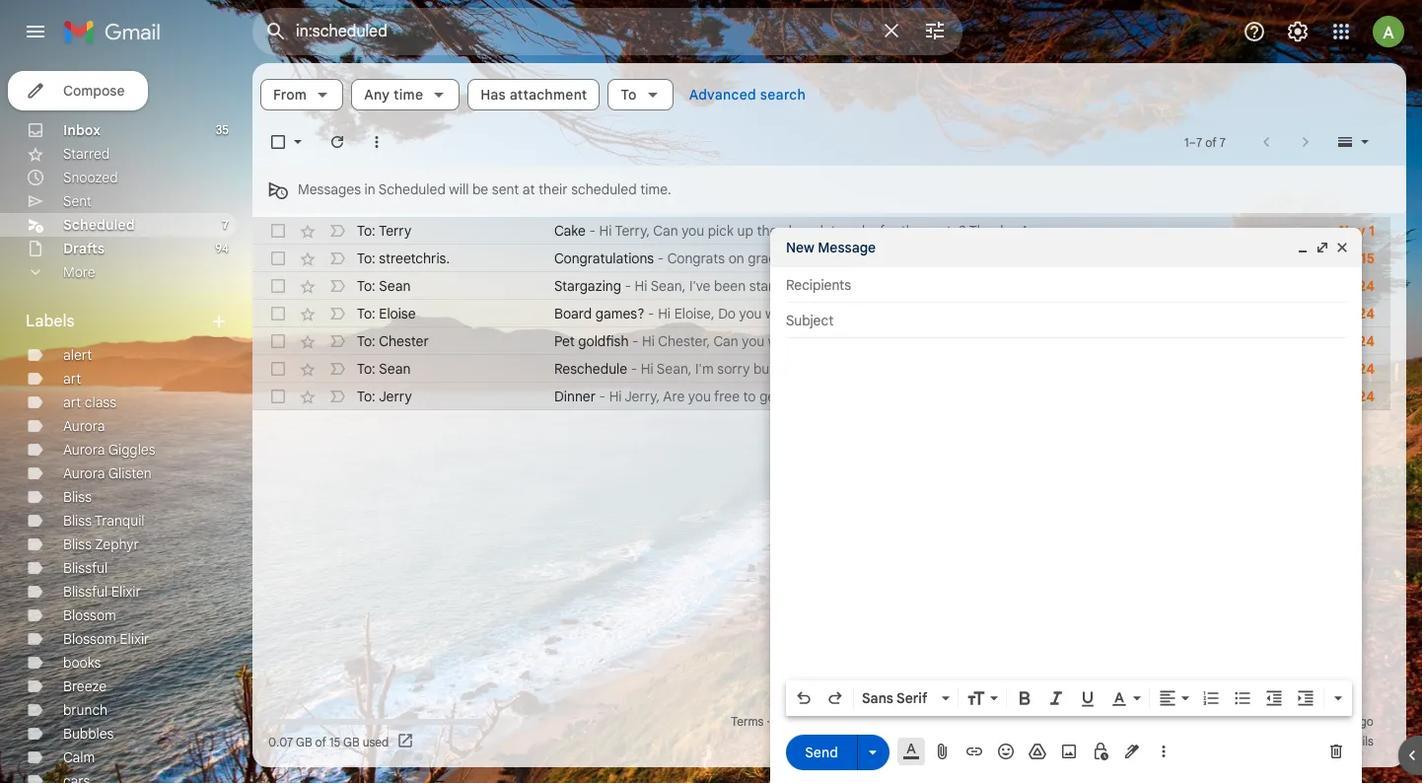 Task type: locate. For each thing, give the bounding box(es) containing it.
0 vertical spatial scheduled
[[379, 181, 446, 198]]

art down art link
[[63, 394, 81, 411]]

goldfish up reschedule
[[578, 332, 629, 350]]

0 horizontal spatial scheduled
[[63, 216, 135, 234]]

new message
[[786, 239, 876, 256]]

to
[[971, 250, 984, 267], [799, 305, 812, 323], [839, 360, 851, 378], [888, 360, 901, 378], [743, 388, 756, 405]]

elixir for blossom elixir
[[120, 630, 149, 648]]

policies
[[870, 714, 911, 729]]

3 bliss from the top
[[63, 536, 92, 553]]

1 vertical spatial best,
[[882, 388, 914, 405]]

new
[[786, 239, 815, 256]]

to: for congratulations
[[357, 250, 376, 267]]

2 to: sean from the top
[[357, 360, 411, 378]]

bliss for bliss zephyr
[[63, 536, 92, 553]]

1 vertical spatial sean,
[[657, 360, 692, 378]]

blissful down blissful link
[[63, 583, 108, 601]]

blissful elixir
[[63, 583, 141, 601]]

1 horizontal spatial 7
[[1197, 135, 1203, 149]]

1 vertical spatial nov
[[1331, 250, 1357, 267]]

watch
[[768, 332, 806, 350]]

0 vertical spatial nov
[[1339, 222, 1366, 240]]

1 horizontal spatial goldfish
[[856, 332, 906, 350]]

scheduled up drafts
[[63, 216, 135, 234]]

at inside row
[[1378, 277, 1390, 295]]

aurora giggles link
[[63, 441, 155, 459]]

15 right close image
[[1361, 250, 1375, 267]]

2 blossom from the top
[[63, 630, 116, 648]]

0 horizontal spatial at
[[523, 181, 535, 198]]

- right cake
[[589, 222, 596, 240]]

1 vertical spatial elixir
[[120, 630, 149, 648]]

at right look
[[1378, 277, 1390, 295]]

to: up "to: eloise"
[[357, 277, 376, 295]]

bliss down bliss link
[[63, 512, 92, 530]]

0 vertical spatial best,
[[1039, 305, 1071, 323]]

1 sean from the top
[[379, 277, 411, 295]]

- for hi jerry, are you free to get dinner tonight? best, anna
[[599, 388, 606, 405]]

row up the my
[[253, 300, 1391, 328]]

nov right pop out image
[[1331, 250, 1357, 267]]

row up recipients
[[253, 245, 1391, 272]]

messages in scheduled will be sent at their scheduled time.
[[298, 181, 671, 198]]

0 vertical spatial bliss
[[63, 488, 92, 506]]

insert photo image
[[1059, 742, 1079, 762]]

can't
[[905, 250, 938, 267]]

goldfish up have
[[856, 332, 906, 350]]

can down do
[[714, 332, 738, 350]]

- for hi terry, can you pick up the chocolate cake for the party? thanks, anna
[[589, 222, 596, 240]]

aurora for aurora giggles
[[63, 441, 105, 459]]

0 vertical spatial to: sean
[[357, 277, 411, 295]]

to: eloise
[[357, 305, 416, 323]]

1 vertical spatial 9/1/24
[[1335, 360, 1375, 378]]

1 horizontal spatial at
[[1378, 277, 1390, 295]]

2 goldfish from the left
[[856, 332, 906, 350]]

9/1/24 for hi chester, can you watch my pet goldfish next week? thanks, anna
[[1335, 332, 1375, 350]]

sean for reschedule - hi sean, i'm sorry but i'm going to have to reschedule. does sometime next week work for you? thanks, anna
[[379, 360, 411, 378]]

stargazing - hi sean, i've been stargazing and learning about our solar system. let's plan a night of telescope observation and look at the s
[[554, 277, 1422, 295]]

program policies link
[[821, 714, 911, 729]]

stargazing
[[749, 277, 815, 295]]

games?
[[596, 305, 645, 323]]

row down the my
[[253, 355, 1391, 383]]

blissful elixir link
[[63, 583, 141, 601]]

row down from
[[253, 272, 1422, 300]]

- up jerry,
[[631, 360, 637, 378]]

blossom link
[[63, 607, 116, 624]]

0 horizontal spatial of
[[315, 734, 326, 749]]

hi up games?
[[635, 277, 648, 295]]

1 vertical spatial sean
[[379, 360, 411, 378]]

1 vertical spatial 15
[[329, 734, 341, 749]]

to: for reschedule
[[357, 360, 376, 378]]

advanced
[[689, 86, 757, 104]]

any time button
[[351, 79, 460, 110]]

of right 0.07
[[315, 734, 326, 749]]

system.
[[1000, 277, 1047, 295]]

1 horizontal spatial of
[[1161, 277, 1174, 295]]

best, down have
[[882, 388, 914, 405]]

board
[[554, 305, 592, 323]]

thanks,
[[969, 222, 1018, 240], [984, 332, 1032, 350], [1237, 360, 1285, 378]]

1 horizontal spatial a
[[1115, 277, 1123, 295]]

0 horizontal spatial 1
[[1185, 135, 1189, 149]]

best, down let's
[[1039, 305, 1071, 323]]

nov for nov 1
[[1339, 222, 1366, 240]]

2 2/1/24 from the top
[[1334, 305, 1375, 323]]

15 left used
[[329, 734, 341, 749]]

1 9/1/24 from the top
[[1335, 332, 1375, 350]]

1 horizontal spatial i'm
[[778, 360, 797, 378]]

7 to: from the top
[[357, 388, 376, 405]]

sean, up are
[[657, 360, 692, 378]]

5 to: from the top
[[357, 332, 376, 350]]

0 horizontal spatial gb
[[296, 734, 312, 749]]

sean up eloise
[[379, 277, 411, 295]]

bold ‪(⌘b)‬ image
[[1015, 689, 1035, 708]]

1 horizontal spatial 15
[[1361, 250, 1375, 267]]

1 horizontal spatial scheduled
[[379, 181, 446, 198]]

more options image
[[1158, 742, 1170, 762]]

bliss
[[63, 488, 92, 506], [63, 512, 92, 530], [63, 536, 92, 553]]

1 gb from the left
[[296, 734, 312, 749]]

to: sean for stargazing
[[357, 277, 411, 295]]

hi left jerry,
[[609, 388, 622, 405]]

0 vertical spatial art
[[63, 370, 81, 388]]

None checkbox
[[268, 276, 288, 296], [268, 359, 288, 379], [268, 276, 288, 296], [268, 359, 288, 379]]

bliss zephyr
[[63, 536, 139, 553]]

activity:
[[1247, 714, 1289, 729]]

learning
[[846, 277, 897, 295]]

formatting options toolbar
[[786, 681, 1352, 716]]

bliss tranquil link
[[63, 512, 145, 530]]

main content
[[253, 63, 1422, 767]]

the
[[757, 222, 778, 240], [901, 222, 922, 240], [1394, 277, 1415, 295]]

to: down "to: eloise"
[[357, 332, 376, 350]]

aurora
[[63, 417, 105, 435], [63, 441, 105, 459], [63, 465, 105, 482]]

1 vertical spatial to: sean
[[357, 360, 411, 378]]

row
[[253, 217, 1391, 245], [253, 245, 1391, 272], [253, 272, 1422, 300], [253, 300, 1391, 328], [253, 328, 1391, 355], [253, 355, 1391, 383], [253, 383, 1391, 410]]

scheduled link
[[63, 216, 135, 234]]

0 horizontal spatial and
[[819, 277, 842, 295]]

minutes
[[1308, 714, 1351, 729]]

blissful for blissful link
[[63, 559, 108, 577]]

gb left used
[[343, 734, 360, 749]]

0 horizontal spatial ·
[[767, 714, 770, 729]]

sean,
[[651, 277, 686, 295], [657, 360, 692, 378]]

blissful down bliss zephyr
[[63, 559, 108, 577]]

to: left the jerry
[[357, 388, 376, 405]]

the up can't at the top right
[[901, 222, 922, 240]]

0 vertical spatial sean,
[[651, 277, 686, 295]]

of right night
[[1161, 277, 1174, 295]]

row up from
[[253, 217, 1391, 245]]

0 vertical spatial elixir
[[111, 583, 141, 601]]

for right cake
[[880, 222, 898, 240]]

thanks, up see
[[969, 222, 1018, 240]]

7 row from the top
[[253, 383, 1391, 410]]

details
[[1338, 734, 1374, 749]]

indent more ‪(⌘])‬ image
[[1296, 689, 1316, 708]]

undo ‪(⌘z)‬ image
[[794, 689, 814, 708]]

of right –
[[1206, 135, 1217, 149]]

want
[[766, 305, 796, 323]]

close image
[[1335, 240, 1350, 255]]

1 vertical spatial blissful
[[63, 583, 108, 601]]

reschedule.
[[905, 360, 978, 378]]

0 horizontal spatial i'm
[[695, 360, 714, 378]]

1 blossom from the top
[[63, 607, 116, 624]]

hi for hi sean, i'm sorry but i'm going to have to reschedule. does sometime next week work for you? thanks, anna
[[641, 360, 654, 378]]

search
[[760, 86, 806, 104]]

2 i'm from the left
[[778, 360, 797, 378]]

to: sean up to: jerry
[[357, 360, 411, 378]]

scheduled right in
[[379, 181, 446, 198]]

blossom down blossom 'link'
[[63, 630, 116, 648]]

you left pick
[[682, 222, 704, 240]]

1 horizontal spatial 1
[[1369, 222, 1375, 240]]

1 vertical spatial at
[[1378, 277, 1390, 295]]

toggle split pane mode image
[[1336, 132, 1355, 152]]

hi left eloise,
[[658, 305, 671, 323]]

calm
[[63, 749, 95, 766]]

i'm left sorry
[[695, 360, 714, 378]]

can right 'terry,' at the top left of page
[[653, 222, 678, 240]]

attachment
[[510, 86, 587, 104]]

for for over
[[885, 305, 903, 323]]

0 vertical spatial aurora
[[63, 417, 105, 435]]

1 2/1/24 from the top
[[1334, 277, 1375, 295]]

insert link ‪(⌘k)‬ image
[[965, 742, 984, 762]]

· right privacy
[[815, 714, 818, 729]]

compose
[[63, 82, 125, 100]]

0 vertical spatial can
[[653, 222, 678, 240]]

9/1/24 for hi sean, i'm sorry but i'm going to have to reschedule. does sometime next week work for you? thanks, anna
[[1335, 360, 1375, 378]]

labels
[[26, 312, 75, 331]]

footer
[[253, 712, 1391, 752]]

next down board
[[910, 332, 937, 350]]

2/1/24 down the nov 15
[[1334, 277, 1375, 295]]

have
[[855, 360, 885, 378]]

to right want at the top right of the page
[[799, 305, 812, 323]]

any
[[364, 86, 390, 104]]

1 vertical spatial bliss
[[63, 512, 92, 530]]

2 bliss from the top
[[63, 512, 92, 530]]

footer containing terms
[[253, 712, 1391, 752]]

the right up
[[757, 222, 778, 240]]

0 vertical spatial for
[[880, 222, 898, 240]]

to: chester
[[357, 332, 429, 350]]

1 to: from the top
[[357, 222, 376, 240]]

college!
[[853, 250, 902, 267]]

0 vertical spatial 9/1/24
[[1335, 332, 1375, 350]]

2 vertical spatial of
[[315, 734, 326, 749]]

1 vertical spatial art
[[63, 394, 81, 411]]

starred link
[[63, 145, 110, 163]]

week?
[[941, 332, 981, 350]]

1 vertical spatial blossom
[[63, 630, 116, 648]]

elixir for blissful elixir
[[111, 583, 141, 601]]

pop out image
[[1315, 240, 1331, 255]]

4 to: from the top
[[357, 305, 376, 323]]

0 vertical spatial sean
[[379, 277, 411, 295]]

last account activity: 53 minutes ago details
[[1174, 714, 1374, 749]]

aurora down aurora link
[[63, 441, 105, 459]]

and left look
[[1321, 277, 1345, 295]]

hi for hi terry, can you pick up the chocolate cake for the party? thanks, anna
[[599, 222, 612, 240]]

6 to: from the top
[[357, 360, 376, 378]]

refresh image
[[328, 132, 347, 152]]

0 vertical spatial 2/1/24
[[1334, 277, 1375, 295]]

2 vertical spatial bliss
[[63, 536, 92, 553]]

bliss link
[[63, 488, 92, 506]]

main menu image
[[24, 20, 47, 43]]

0 horizontal spatial a
[[906, 305, 914, 323]]

1 horizontal spatial next
[[1082, 360, 1110, 378]]

for right the over at the top of page
[[885, 305, 903, 323]]

sean up the jerry
[[379, 360, 411, 378]]

15
[[1361, 250, 1375, 267], [329, 734, 341, 749]]

can
[[653, 222, 678, 240], [714, 332, 738, 350]]

all
[[1013, 250, 1027, 267]]

1 i'm from the left
[[695, 360, 714, 378]]

sent
[[63, 192, 92, 210]]

to: up to: jerry
[[357, 360, 376, 378]]

1 bliss from the top
[[63, 488, 92, 506]]

Message Body text field
[[786, 348, 1347, 675]]

bliss up 'bliss tranquil' link on the bottom
[[63, 488, 92, 506]]

gb right 0.07
[[296, 734, 312, 749]]

0 vertical spatial blissful
[[63, 559, 108, 577]]

0 vertical spatial next
[[910, 332, 937, 350]]

and up board games? - hi eloise, do you want to come over for a board game night? best, anna
[[819, 277, 842, 295]]

drafts
[[63, 240, 105, 257]]

- for hi sean, i'm sorry but i'm going to have to reschedule. does sometime next week work for you? thanks, anna
[[631, 360, 637, 378]]

1 vertical spatial aurora
[[63, 441, 105, 459]]

scheduled inside labels navigation
[[63, 216, 135, 234]]

2/1/24 for hi sean, i've been stargazing and learning about our solar system. let's plan a night of telescope observation and look at the s
[[1334, 277, 1375, 295]]

sent
[[492, 181, 519, 198]]

1 vertical spatial 1
[[1369, 222, 1375, 240]]

minimize image
[[1295, 240, 1311, 255]]

Search mail text field
[[296, 22, 868, 41]]

tonight?
[[827, 388, 879, 405]]

2 blissful from the top
[[63, 583, 108, 601]]

dinner - hi jerry, are you free to get dinner tonight? best, anna
[[554, 388, 950, 405]]

sean, for i'm
[[657, 360, 692, 378]]

elixir down "blissful elixir" link
[[120, 630, 149, 648]]

to left get
[[743, 388, 756, 405]]

Subject field
[[786, 311, 1347, 330]]

for right work
[[1183, 360, 1201, 378]]

hi left 'terry,' at the top left of page
[[599, 222, 612, 240]]

3 to: from the top
[[357, 277, 376, 295]]

2 aurora from the top
[[63, 441, 105, 459]]

observation
[[1243, 277, 1318, 295]]

i'm
[[695, 360, 714, 378], [778, 360, 797, 378]]

you right do
[[739, 305, 762, 323]]

None search field
[[253, 8, 963, 55]]

0 vertical spatial 15
[[1361, 250, 1375, 267]]

1 vertical spatial 2/1/24
[[1334, 305, 1375, 323]]

thanks, right you?
[[1237, 360, 1285, 378]]

sometime
[[1017, 360, 1079, 378]]

to: left terry
[[357, 222, 376, 240]]

row up going
[[253, 328, 1391, 355]]

3 row from the top
[[253, 272, 1422, 300]]

1 to: sean from the top
[[357, 277, 411, 295]]

bulleted list ‪(⌘⇧8)‬ image
[[1233, 689, 1253, 708]]

art link
[[63, 370, 81, 388]]

1 and from the left
[[819, 277, 842, 295]]

time.
[[640, 181, 671, 198]]

1 horizontal spatial and
[[1321, 277, 1345, 295]]

- up games?
[[625, 277, 631, 295]]

2 9/1/24 from the top
[[1335, 360, 1375, 378]]

None checkbox
[[268, 132, 288, 152], [268, 221, 288, 241], [268, 249, 288, 268], [268, 304, 288, 324], [268, 331, 288, 351], [268, 387, 288, 406], [268, 132, 288, 152], [268, 221, 288, 241], [268, 249, 288, 268], [268, 304, 288, 324], [268, 331, 288, 351], [268, 387, 288, 406]]

1 horizontal spatial ·
[[815, 714, 818, 729]]

reschedule
[[554, 360, 628, 378]]

sent link
[[63, 192, 92, 210]]

more button
[[0, 260, 237, 284]]

do
[[718, 305, 736, 323]]

about
[[900, 277, 937, 295]]

1 vertical spatial scheduled
[[63, 216, 135, 234]]

1 blissful from the top
[[63, 559, 108, 577]]

1 aurora from the top
[[63, 417, 105, 435]]

labels navigation
[[0, 63, 253, 783]]

scheduled inside 'main content'
[[379, 181, 446, 198]]

blossom for blossom elixir
[[63, 630, 116, 648]]

- right dinner
[[599, 388, 606, 405]]

blossom down "blissful elixir" link
[[63, 607, 116, 624]]

from
[[273, 86, 307, 104]]

0 horizontal spatial 7
[[222, 217, 229, 232]]

2 art from the top
[[63, 394, 81, 411]]

but
[[754, 360, 775, 378]]

row down going
[[253, 383, 1391, 410]]

2 to: from the top
[[357, 250, 376, 267]]

bliss up blissful link
[[63, 536, 92, 553]]

· right terms
[[767, 714, 770, 729]]

wait
[[942, 250, 967, 267]]

1 horizontal spatial gb
[[343, 734, 360, 749]]

- left 'congrats'
[[658, 250, 664, 267]]

blossom for blossom 'link'
[[63, 607, 116, 624]]

hi for hi sean, i've been stargazing and learning about our solar system. let's plan a night of telescope observation and look at the s
[[635, 277, 648, 295]]

be
[[472, 181, 489, 198]]

main content containing from
[[253, 63, 1422, 767]]

sans serif option
[[858, 689, 938, 708]]

1 art from the top
[[63, 370, 81, 388]]

3 aurora from the top
[[63, 465, 105, 482]]

elixir up blossom 'link'
[[111, 583, 141, 601]]

i'm right but
[[778, 360, 797, 378]]

hi up jerry,
[[641, 360, 654, 378]]

blissful link
[[63, 559, 108, 577]]

gmail image
[[63, 12, 171, 51]]

aurora up bliss link
[[63, 465, 105, 482]]

2 and from the left
[[1321, 277, 1345, 295]]

has attachment
[[481, 86, 587, 104]]

art down the alert link
[[63, 370, 81, 388]]

the left s
[[1394, 277, 1415, 295]]

1 horizontal spatial can
[[714, 332, 738, 350]]

to: down "to: terry"
[[357, 250, 376, 267]]

come
[[816, 305, 850, 323]]

to: sean up "to: eloise"
[[357, 277, 411, 295]]

blissful
[[63, 559, 108, 577], [63, 583, 108, 601]]

a left board
[[906, 305, 914, 323]]

1 vertical spatial for
[[885, 305, 903, 323]]

- down games?
[[632, 332, 639, 350]]

0 vertical spatial blossom
[[63, 607, 116, 624]]

clear search image
[[872, 11, 911, 50]]

0 horizontal spatial goldfish
[[578, 332, 629, 350]]

hi for hi jerry, are you free to get dinner tonight? best, anna
[[609, 388, 622, 405]]

·
[[767, 714, 770, 729], [815, 714, 818, 729]]

2 horizontal spatial the
[[1394, 277, 1415, 295]]

sean, left i've
[[651, 277, 686, 295]]

- for hi sean, i've been stargazing and learning about our solar system. let's plan a night of telescope observation and look at the s
[[625, 277, 631, 295]]

at right the "sent"
[[523, 181, 535, 198]]

2 gb from the left
[[343, 734, 360, 749]]

cake - hi terry, can you pick up the chocolate cake for the party? thanks, anna
[[554, 222, 1053, 240]]

2/1/24 down look
[[1334, 305, 1375, 323]]

next left week
[[1082, 360, 1110, 378]]

0 horizontal spatial the
[[757, 222, 778, 240]]

from
[[820, 250, 849, 267]]

- right games?
[[648, 305, 655, 323]]

2 vertical spatial aurora
[[63, 465, 105, 482]]

terry
[[379, 222, 412, 240]]

a right plan
[[1115, 277, 1123, 295]]

eloise
[[379, 305, 416, 323]]

nov up the nov 15
[[1339, 222, 1366, 240]]

thanks, down night?
[[984, 332, 1032, 350]]

and
[[819, 277, 842, 295], [1321, 277, 1345, 295]]

calm link
[[63, 749, 95, 766]]

2 sean from the top
[[379, 360, 411, 378]]

1 goldfish from the left
[[578, 332, 629, 350]]

more formatting options image
[[1329, 689, 1348, 708]]

has
[[481, 86, 506, 104]]

2 horizontal spatial of
[[1206, 135, 1217, 149]]



Task type: vqa. For each thing, say whether or not it's contained in the screenshot.


Task type: describe. For each thing, give the bounding box(es) containing it.
inbox link
[[63, 121, 101, 139]]

dinner
[[554, 388, 596, 405]]

blossom elixir
[[63, 630, 149, 648]]

breeze link
[[63, 678, 107, 695]]

aurora giggles
[[63, 441, 155, 459]]

0 horizontal spatial next
[[910, 332, 937, 350]]

settings image
[[1286, 20, 1310, 43]]

1 vertical spatial can
[[714, 332, 738, 350]]

bliss tranquil
[[63, 512, 145, 530]]

you up but
[[742, 332, 765, 350]]

underline ‪(⌘u)‬ image
[[1078, 690, 1098, 709]]

7 inside labels navigation
[[222, 217, 229, 232]]

cake
[[554, 222, 586, 240]]

blissful for blissful elixir
[[63, 583, 108, 601]]

follow link to manage storage image
[[397, 732, 417, 752]]

hi left "chester,"
[[642, 332, 655, 350]]

search mail image
[[258, 14, 294, 49]]

brunch link
[[63, 701, 108, 719]]

from button
[[260, 79, 343, 110]]

serif
[[897, 690, 928, 707]]

attach files image
[[933, 742, 953, 762]]

0 vertical spatial a
[[1115, 277, 1123, 295]]

are
[[663, 388, 685, 405]]

1 inside row
[[1369, 222, 1375, 240]]

plan
[[1085, 277, 1111, 295]]

2/1/24 for hi eloise, do you want to come over for a board game night? best, anna
[[1334, 305, 1375, 323]]

chester,
[[658, 332, 710, 350]]

s
[[1418, 277, 1422, 295]]

0 vertical spatial 1
[[1185, 135, 1189, 149]]

for for cake
[[880, 222, 898, 240]]

more image
[[367, 132, 387, 152]]

tranquil
[[95, 512, 145, 530]]

time
[[394, 86, 423, 104]]

2 vertical spatial thanks,
[[1237, 360, 1285, 378]]

insert signature image
[[1123, 742, 1142, 762]]

sean for stargazing - hi sean, i've been stargazing and learning about our solar system. let's plan a night of telescope observation and look at the s
[[379, 277, 411, 295]]

bubbles
[[63, 725, 114, 743]]

–
[[1189, 135, 1197, 149]]

nov for nov 15
[[1331, 250, 1357, 267]]

5 row from the top
[[253, 328, 1391, 355]]

0.07 gb of 15 gb used
[[268, 734, 389, 749]]

6 row from the top
[[253, 355, 1391, 383]]

2 horizontal spatial 7
[[1220, 135, 1226, 149]]

game
[[958, 305, 993, 323]]

congratulations
[[554, 250, 654, 267]]

anna up that
[[1021, 222, 1053, 240]]

to: for cake
[[357, 222, 376, 240]]

1 row from the top
[[253, 217, 1391, 245]]

art for art class
[[63, 394, 81, 411]]

to left see
[[971, 250, 984, 267]]

pick
[[708, 222, 734, 240]]

bliss zephyr link
[[63, 536, 139, 553]]

alert link
[[63, 346, 92, 364]]

art for art link
[[63, 370, 81, 388]]

to: for dinner
[[357, 388, 376, 405]]

to right have
[[888, 360, 901, 378]]

you right are
[[688, 388, 711, 405]]

sean, for i've
[[651, 277, 686, 295]]

1 vertical spatial thanks,
[[984, 332, 1032, 350]]

35
[[216, 122, 229, 137]]

aurora for aurora glisten
[[63, 465, 105, 482]]

terms · privacy · program policies
[[731, 714, 911, 729]]

glisten
[[108, 465, 152, 482]]

nov 1
[[1339, 222, 1375, 240]]

send button
[[786, 734, 857, 770]]

0 vertical spatial of
[[1206, 135, 1217, 149]]

pet
[[832, 332, 852, 350]]

bliss for bliss link
[[63, 488, 92, 506]]

bliss for bliss tranquil
[[63, 512, 92, 530]]

2 vertical spatial for
[[1183, 360, 1201, 378]]

2 row from the top
[[253, 245, 1391, 272]]

- for congrats on graduating from college! can't wait to see all that you accomplish!
[[658, 250, 664, 267]]

to button
[[608, 79, 673, 110]]

reschedule - hi sean, i'm sorry but i'm going to have to reschedule. does sometime next week work for you? thanks, anna
[[554, 360, 1321, 378]]

messages
[[298, 181, 361, 198]]

to: for board
[[357, 305, 376, 323]]

nov 15
[[1331, 250, 1375, 267]]

aurora glisten link
[[63, 465, 152, 482]]

to left have
[[839, 360, 851, 378]]

week
[[1113, 360, 1146, 378]]

my
[[810, 332, 828, 350]]

1 – 7 of 7
[[1185, 135, 1226, 149]]

class
[[85, 394, 116, 411]]

1 vertical spatial of
[[1161, 277, 1174, 295]]

send
[[805, 743, 838, 761]]

0 vertical spatial at
[[523, 181, 535, 198]]

0 horizontal spatial can
[[653, 222, 678, 240]]

used
[[363, 734, 389, 749]]

discard draft ‪(⌘⇧d)‬ image
[[1327, 742, 1347, 762]]

2 · from the left
[[815, 714, 818, 729]]

15 inside row
[[1361, 250, 1375, 267]]

party?
[[926, 222, 966, 240]]

to: jerry
[[357, 388, 412, 405]]

labels heading
[[26, 312, 209, 331]]

numbered list ‪(⌘⇧7)‬ image
[[1201, 689, 1221, 708]]

1 vertical spatial a
[[906, 305, 914, 323]]

aurora for aurora link
[[63, 417, 105, 435]]

free
[[714, 388, 740, 405]]

advanced search options image
[[915, 11, 955, 50]]

will
[[449, 181, 469, 198]]

to: for pet
[[357, 332, 376, 350]]

4 row from the top
[[253, 300, 1391, 328]]

night
[[1126, 277, 1158, 295]]

work
[[1149, 360, 1179, 378]]

art class
[[63, 394, 116, 411]]

1 horizontal spatial best,
[[1039, 305, 1071, 323]]

any time
[[364, 86, 423, 104]]

let's
[[1051, 277, 1081, 295]]

ago
[[1354, 714, 1374, 729]]

congrats
[[668, 250, 725, 267]]

jerry
[[379, 388, 412, 405]]

support image
[[1243, 20, 1267, 43]]

board
[[917, 305, 954, 323]]

anna down reschedule - hi sean, i'm sorry but i'm going to have to reschedule. does sometime next week work for you? thanks, anna
[[917, 388, 950, 405]]

eloise,
[[674, 305, 715, 323]]

details link
[[1338, 734, 1374, 749]]

graduating
[[748, 250, 816, 267]]

0 horizontal spatial 15
[[329, 734, 341, 749]]

more send options image
[[863, 742, 883, 762]]

jerry,
[[625, 388, 660, 405]]

redo ‪(⌘y)‬ image
[[826, 689, 845, 708]]

message
[[818, 239, 876, 256]]

art class link
[[63, 394, 116, 411]]

1 · from the left
[[767, 714, 770, 729]]

new message dialog
[[770, 228, 1362, 783]]

to: sean for reschedule
[[357, 360, 411, 378]]

you right that
[[1060, 250, 1082, 267]]

i've
[[689, 277, 711, 295]]

0 vertical spatial thanks,
[[969, 222, 1018, 240]]

anna down plan
[[1074, 305, 1106, 323]]

insert files using drive image
[[1028, 742, 1048, 762]]

indent less ‪(⌘[)‬ image
[[1265, 689, 1284, 708]]

sans serif
[[862, 690, 928, 707]]

toggle confidential mode image
[[1091, 742, 1111, 762]]

pet goldfish - hi chester, can you watch my pet goldfish next week? thanks, anna
[[554, 332, 1067, 350]]

anna right you?
[[1288, 360, 1321, 378]]

0 horizontal spatial best,
[[882, 388, 914, 405]]

going
[[800, 360, 835, 378]]

sans
[[862, 690, 894, 707]]

italic ‪(⌘i)‬ image
[[1047, 689, 1066, 708]]

chester
[[379, 332, 429, 350]]

has attachment button
[[468, 79, 600, 110]]

to: for stargazing
[[357, 277, 376, 295]]

1 vertical spatial next
[[1082, 360, 1110, 378]]

streetchris.
[[379, 250, 450, 267]]

10/1/24
[[1327, 388, 1375, 405]]

1 horizontal spatial the
[[901, 222, 922, 240]]

anna down subject field
[[1035, 332, 1067, 350]]

giggles
[[108, 441, 155, 459]]

insert emoji ‪(⌘⇧2)‬ image
[[996, 742, 1016, 762]]

their
[[539, 181, 568, 198]]

over
[[854, 305, 881, 323]]

program
[[821, 714, 867, 729]]



